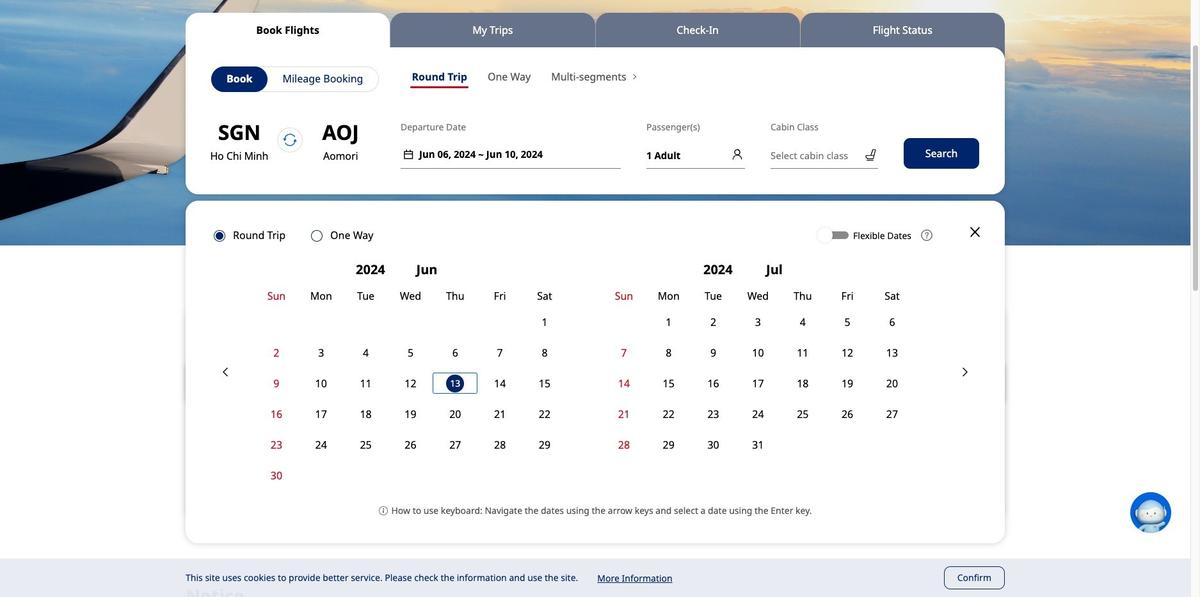Task type: vqa. For each thing, say whether or not it's contained in the screenshot.
The Itinerary Type group
yes



Task type: locate. For each thing, give the bounding box(es) containing it.
tab list
[[186, 13, 1005, 47]]



Task type: describe. For each thing, give the bounding box(es) containing it.
itinerary type group
[[402, 67, 541, 91]]

booking type group
[[211, 67, 379, 92]]



